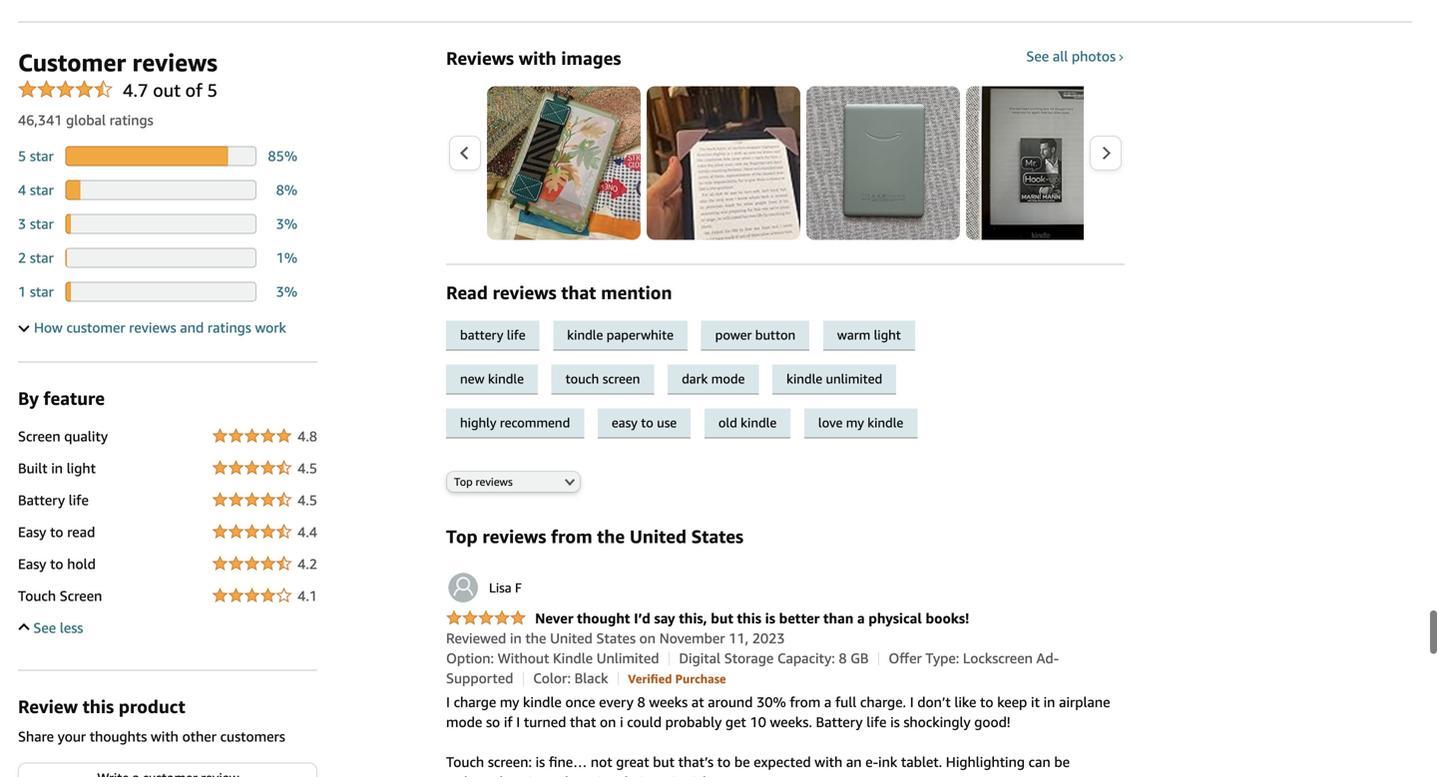 Task type: locate. For each thing, give the bounding box(es) containing it.
kindle up turned
[[523, 695, 562, 711]]

0 vertical spatial ratings
[[110, 112, 153, 128]]

turned
[[524, 714, 567, 731]]

progress bar for 4 star
[[65, 180, 257, 200]]

kindle down the unlimited
[[868, 415, 904, 431]]

reviews inside dropdown button
[[129, 320, 176, 336]]

reviews for customer reviews
[[132, 48, 218, 77]]

get
[[726, 714, 747, 731]]

1 vertical spatial battery
[[816, 714, 863, 731]]

life inside battery life link
[[507, 328, 526, 343]]

i charge my kindle once every 8 weeks at around 30% from a full charge. i don't like to keep it in airplane mode so if i turned that on i could probably get 10 weeks. battery life is shockingly good!
[[446, 695, 1111, 731]]

list
[[487, 86, 1438, 240]]

on down i'd
[[640, 631, 656, 647]]

1 horizontal spatial but
[[653, 754, 675, 771]]

customer reviews
[[18, 48, 218, 77]]

4 star from the top
[[30, 250, 54, 266]]

1 easy from the top
[[18, 524, 46, 541]]

previous image
[[459, 146, 470, 161]]

3% for 1 star
[[276, 284, 298, 300]]

mode inside 'i charge my kindle once every 8 weeks at around 30% from a full charge. i don't like to keep it in airplane mode so if i turned that on i could probably get 10 weeks. battery life is shockingly good!'
[[446, 714, 483, 731]]

i left charge
[[446, 695, 450, 711]]

in inside 'i charge my kindle once every 8 weeks at around 30% from a full charge. i don't like to keep it in airplane mode so if i turned that on i could probably get 10 weeks. battery life is shockingly good!'
[[1044, 695, 1056, 711]]

0 vertical spatial 8
[[839, 651, 847, 667]]

touch for touch screen: is fine… not great but that's to be expected with an e-ink tablet. highlighting can be awkward at times, but i just being nit picky.
[[446, 754, 484, 771]]

to up good!
[[981, 695, 994, 711]]

1 vertical spatial united
[[550, 631, 593, 647]]

ratings down 4.7
[[110, 112, 153, 128]]

0 horizontal spatial with
[[151, 729, 179, 745]]

4 star
[[18, 182, 54, 198]]

in right it
[[1044, 695, 1056, 711]]

4.5 for built in light
[[298, 460, 318, 477]]

2 star from the top
[[30, 182, 54, 198]]

0 vertical spatial life
[[507, 328, 526, 343]]

3 star from the top
[[30, 216, 54, 232]]

0 horizontal spatial battery
[[18, 492, 65, 509]]

0 vertical spatial top
[[454, 476, 473, 489]]

1 horizontal spatial with
[[519, 47, 557, 69]]

kindle up the touch
[[567, 328, 603, 343]]

to for read
[[50, 524, 63, 541]]

from down dropdown image
[[551, 526, 593, 548]]

built in light
[[18, 460, 96, 477]]

top reviews element
[[18, 22, 1438, 778]]

0 vertical spatial from
[[551, 526, 593, 548]]

reviewed
[[446, 631, 507, 647]]

1 vertical spatial is
[[891, 714, 900, 731]]

a left full
[[825, 695, 832, 711]]

reviews for read reviews that mention
[[493, 282, 557, 304]]

1 vertical spatial mode
[[446, 714, 483, 731]]

share your thoughts with other customers
[[18, 729, 285, 745]]

8 left gb in the bottom right of the page
[[839, 651, 847, 667]]

1 horizontal spatial on
[[640, 631, 656, 647]]

1 vertical spatial in
[[510, 631, 522, 647]]

see for see less
[[33, 620, 56, 637]]

reviews up f
[[483, 526, 547, 548]]

1 be from the left
[[735, 754, 750, 771]]

life down the charge.
[[867, 714, 887, 731]]

1 vertical spatial that
[[570, 714, 597, 731]]

touch up see less dropdown button
[[18, 588, 56, 605]]

0 vertical spatial touch
[[18, 588, 56, 605]]

from inside 'i charge my kindle once every 8 weeks at around 30% from a full charge. i don't like to keep it in airplane mode so if i turned that on i could probably get 10 weeks. battery life is shockingly good!'
[[790, 695, 821, 711]]

like
[[955, 695, 977, 711]]

screen down the hold
[[60, 588, 102, 605]]

customers
[[220, 729, 285, 745]]

reviews
[[446, 47, 514, 69]]

on
[[640, 631, 656, 647], [600, 714, 617, 731]]

states up unlimited
[[597, 631, 636, 647]]

3% link up 1% link
[[276, 216, 298, 232]]

1
[[18, 284, 26, 300]]

1 3% from the top
[[276, 216, 298, 232]]

1 vertical spatial touch
[[446, 754, 484, 771]]

lisa
[[489, 581, 512, 596]]

1 star link
[[18, 284, 54, 300]]

the up the thought
[[597, 526, 625, 548]]

0 vertical spatial on
[[640, 631, 656, 647]]

star up 4 star
[[30, 148, 54, 164]]

1 vertical spatial top
[[446, 526, 478, 548]]

top down highly
[[454, 476, 473, 489]]

2 vertical spatial in
[[1044, 695, 1056, 711]]

top for top reviews
[[454, 476, 473, 489]]

screen
[[603, 372, 641, 387]]

expand image
[[18, 321, 30, 333]]

that left mention
[[562, 282, 597, 304]]

2023
[[753, 631, 785, 647]]

life for battery life
[[69, 492, 89, 509]]

extender collapse image
[[18, 624, 30, 635]]

life inside 'i charge my kindle once every 8 weeks at around 30% from a full charge. i don't like to keep it in airplane mode so if i turned that on i could probably get 10 weeks. battery life is shockingly good!'
[[867, 714, 887, 731]]

see left all
[[1027, 48, 1050, 64]]

2 vertical spatial life
[[867, 714, 887, 731]]

by feature
[[18, 388, 105, 409]]

kindle right new
[[488, 372, 524, 387]]

0 horizontal spatial on
[[600, 714, 617, 731]]

kindle
[[553, 651, 593, 667]]

1 progress bar from the top
[[65, 146, 257, 166]]

screen
[[18, 428, 60, 445], [60, 588, 102, 605]]

2 star link
[[18, 250, 54, 266]]

1 horizontal spatial ratings
[[208, 320, 251, 336]]

easy for easy to hold
[[18, 556, 46, 573]]

my up if at the left of page
[[500, 695, 520, 711]]

but down fine…
[[565, 774, 587, 778]]

progress bar
[[65, 146, 257, 166], [65, 180, 257, 200], [65, 214, 257, 234], [65, 248, 257, 268], [65, 282, 257, 302]]

less
[[60, 620, 83, 637]]

0 horizontal spatial my
[[500, 695, 520, 711]]

to left read
[[50, 524, 63, 541]]

battery life link
[[446, 321, 553, 351]]

2 progress bar from the top
[[65, 180, 257, 200]]

airplane
[[1060, 695, 1111, 711]]

color:
[[534, 671, 571, 687]]

review
[[18, 697, 78, 718]]

top for top reviews from the united states
[[446, 526, 478, 548]]

| image right gb in the bottom right of the page
[[879, 653, 880, 667]]

5 progress bar from the top
[[65, 282, 257, 302]]

in for the
[[510, 631, 522, 647]]

| image down 'without'
[[523, 673, 524, 686]]

supported
[[446, 671, 514, 687]]

f
[[515, 581, 522, 596]]

type:
[[926, 651, 960, 667]]

3 progress bar from the top
[[65, 214, 257, 234]]

3% down 1% link
[[276, 284, 298, 300]]

mode down charge
[[446, 714, 483, 731]]

0 horizontal spatial | image
[[523, 673, 524, 686]]

this up 11, on the bottom right
[[737, 611, 762, 627]]

2 vertical spatial with
[[815, 754, 843, 771]]

1 vertical spatial this
[[83, 697, 114, 718]]

1 horizontal spatial my
[[847, 415, 865, 431]]

1 vertical spatial 4.5
[[298, 492, 318, 509]]

0 vertical spatial at
[[692, 695, 705, 711]]

this up thoughts
[[83, 697, 114, 718]]

my
[[847, 415, 865, 431], [500, 695, 520, 711]]

3 star
[[18, 216, 54, 232]]

battery down the built at left bottom
[[18, 492, 65, 509]]

feature
[[43, 388, 105, 409]]

2 horizontal spatial in
[[1044, 695, 1056, 711]]

touch screen
[[566, 372, 641, 387]]

0 horizontal spatial see
[[33, 620, 56, 637]]

see right extender collapse image
[[33, 620, 56, 637]]

star for 5 star
[[30, 148, 54, 164]]

light inside warm light link
[[874, 328, 901, 343]]

star
[[30, 148, 54, 164], [30, 182, 54, 198], [30, 216, 54, 232], [30, 250, 54, 266], [30, 284, 54, 300]]

easy down easy to read
[[18, 556, 46, 573]]

0 vertical spatial states
[[692, 526, 744, 548]]

reviews for top reviews
[[476, 476, 513, 489]]

in right the built at left bottom
[[51, 460, 63, 477]]

to inside 'i charge my kindle once every 8 weeks at around 30% from a full charge. i don't like to keep it in airplane mode so if i turned that on i could probably get 10 weeks. battery life is shockingly good!'
[[981, 695, 994, 711]]

be left expected
[[735, 754, 750, 771]]

| image up verified purchase link
[[669, 653, 670, 667]]

progress bar for 2 star
[[65, 248, 257, 268]]

is up times,
[[536, 754, 545, 771]]

0 vertical spatial but
[[711, 611, 734, 627]]

how
[[34, 320, 63, 336]]

power
[[716, 328, 752, 343]]

from up weeks.
[[790, 695, 821, 711]]

be
[[735, 754, 750, 771], [1055, 754, 1071, 771]]

1 vertical spatial a
[[825, 695, 832, 711]]

1 vertical spatial the
[[526, 631, 547, 647]]

2 horizontal spatial is
[[891, 714, 900, 731]]

1 horizontal spatial is
[[765, 611, 776, 627]]

0 horizontal spatial in
[[51, 460, 63, 477]]

1 vertical spatial my
[[500, 695, 520, 711]]

0 horizontal spatial at
[[507, 774, 520, 778]]

1 horizontal spatial this
[[737, 611, 762, 627]]

at up probably
[[692, 695, 705, 711]]

never thought i'd say this, but this is better than a physical books!
[[535, 611, 970, 627]]

kindle inside 'i charge my kindle once every 8 weeks at around 30% from a full charge. i don't like to keep it in airplane mode so if i turned that on i could probably get 10 weeks. battery life is shockingly good!'
[[523, 695, 562, 711]]

star right 3
[[30, 216, 54, 232]]

2 horizontal spatial life
[[867, 714, 887, 731]]

so
[[486, 714, 500, 731]]

0 horizontal spatial mode
[[446, 714, 483, 731]]

4 progress bar from the top
[[65, 248, 257, 268]]

2 horizontal spatial but
[[711, 611, 734, 627]]

easy for easy to read
[[18, 524, 46, 541]]

battery life
[[18, 492, 89, 509]]

star right 4 at top
[[30, 182, 54, 198]]

reviews down highly
[[476, 476, 513, 489]]

0 horizontal spatial touch
[[18, 588, 56, 605]]

1 3% link from the top
[[276, 216, 298, 232]]

2 vertical spatial but
[[565, 774, 587, 778]]

that down once
[[570, 714, 597, 731]]

life up read
[[69, 492, 89, 509]]

ratings right and at the top left of page
[[208, 320, 251, 336]]

to up picky.
[[718, 754, 731, 771]]

on left i
[[600, 714, 617, 731]]

a right than on the right of page
[[858, 611, 865, 627]]

is up the 2023
[[765, 611, 776, 627]]

0 vertical spatial in
[[51, 460, 63, 477]]

love my kindle link
[[805, 409, 928, 439]]

see all photos link
[[1027, 48, 1125, 64]]

1 horizontal spatial see
[[1027, 48, 1050, 64]]

1 vertical spatial with
[[151, 729, 179, 745]]

0 horizontal spatial ratings
[[110, 112, 153, 128]]

november
[[660, 631, 725, 647]]

kindle inside "link"
[[488, 372, 524, 387]]

from
[[551, 526, 593, 548], [790, 695, 821, 711]]

states up never thought i'd say this, but this is better than a physical books! link
[[692, 526, 744, 548]]

1 vertical spatial see
[[33, 620, 56, 637]]

1 horizontal spatial 5
[[207, 79, 218, 101]]

progress bar for 5 star
[[65, 146, 257, 166]]

1 horizontal spatial at
[[692, 695, 705, 711]]

keep
[[998, 695, 1028, 711]]

0 horizontal spatial the
[[526, 631, 547, 647]]

the
[[597, 526, 625, 548], [526, 631, 547, 647]]

0 vertical spatial is
[[765, 611, 776, 627]]

| image
[[618, 673, 619, 686]]

with left an
[[815, 754, 843, 771]]

4.5 down 4.8
[[298, 460, 318, 477]]

0 horizontal spatial states
[[597, 631, 636, 647]]

1 horizontal spatial united
[[630, 526, 687, 548]]

2 3% link from the top
[[276, 284, 298, 300]]

4.2
[[298, 556, 318, 573]]

physical
[[869, 611, 923, 627]]

8%
[[276, 182, 298, 198]]

top
[[454, 476, 473, 489], [446, 526, 478, 548]]

to left use
[[641, 415, 654, 431]]

10
[[750, 714, 767, 731]]

next image
[[1101, 146, 1112, 161]]

with down product
[[151, 729, 179, 745]]

5 star from the top
[[30, 284, 54, 300]]

highly
[[460, 415, 497, 431]]

0 vertical spatial the
[[597, 526, 625, 548]]

1 vertical spatial 5
[[18, 148, 26, 164]]

to inside touch screen: is fine… not great but that's to be expected with an e-ink tablet. highlighting can be awkward at times, but i just being nit picky.
[[718, 754, 731, 771]]

0 horizontal spatial a
[[825, 695, 832, 711]]

but up nit
[[653, 754, 675, 771]]

screen up the built at left bottom
[[18, 428, 60, 445]]

and
[[180, 320, 204, 336]]

0 vertical spatial a
[[858, 611, 865, 627]]

star right '2'
[[30, 250, 54, 266]]

mode right the dark
[[712, 372, 745, 387]]

old kindle
[[719, 415, 777, 431]]

| image
[[669, 653, 670, 667], [879, 653, 880, 667], [523, 673, 524, 686]]

0 vertical spatial 3%
[[276, 216, 298, 232]]

1 horizontal spatial | image
[[669, 653, 670, 667]]

4.7
[[123, 79, 148, 101]]

1 vertical spatial at
[[507, 774, 520, 778]]

other
[[182, 729, 217, 745]]

united up say
[[630, 526, 687, 548]]

5 right 'of' at the top left of page
[[207, 79, 218, 101]]

the up 'without'
[[526, 631, 547, 647]]

light down "quality"
[[67, 460, 96, 477]]

2 4.5 from the top
[[298, 492, 318, 509]]

2 horizontal spatial with
[[815, 754, 843, 771]]

on inside 'i charge my kindle once every 8 weeks at around 30% from a full charge. i don't like to keep it in airplane mode so if i turned that on i could probably get 10 weeks. battery life is shockingly good!'
[[600, 714, 617, 731]]

easy down "battery life"
[[18, 524, 46, 541]]

to left the hold
[[50, 556, 63, 573]]

1 vertical spatial on
[[600, 714, 617, 731]]

2 3% from the top
[[276, 284, 298, 300]]

0 vertical spatial my
[[847, 415, 865, 431]]

top up lisa f link
[[446, 526, 478, 548]]

at down screen:
[[507, 774, 520, 778]]

i'd
[[634, 611, 651, 627]]

3% up 1% link
[[276, 216, 298, 232]]

1 vertical spatial 3%
[[276, 284, 298, 300]]

0 vertical spatial united
[[630, 526, 687, 548]]

3% link down 1% link
[[276, 284, 298, 300]]

verified
[[628, 673, 673, 687]]

digital storage capacity: 8 gb
[[679, 651, 869, 667]]

ratings
[[110, 112, 153, 128], [208, 320, 251, 336]]

0 vertical spatial 4.5
[[298, 460, 318, 477]]

0 vertical spatial mode
[[712, 372, 745, 387]]

dropdown image
[[565, 478, 575, 486]]

0 vertical spatial easy
[[18, 524, 46, 541]]

0 vertical spatial see
[[1027, 48, 1050, 64]]

1 horizontal spatial the
[[597, 526, 625, 548]]

reviews up 4.7 out of 5
[[132, 48, 218, 77]]

i down the not
[[591, 774, 595, 778]]

0 vertical spatial light
[[874, 328, 901, 343]]

3% link
[[276, 216, 298, 232], [276, 284, 298, 300]]

that
[[562, 282, 597, 304], [570, 714, 597, 731]]

3% for 3 star
[[276, 216, 298, 232]]

battery
[[18, 492, 65, 509], [816, 714, 863, 731]]

list inside top reviews element
[[487, 86, 1438, 240]]

8% link
[[276, 182, 298, 198]]

0 horizontal spatial life
[[69, 492, 89, 509]]

0 horizontal spatial light
[[67, 460, 96, 477]]

a inside 'i charge my kindle once every 8 weeks at around 30% from a full charge. i don't like to keep it in airplane mode so if i turned that on i could probably get 10 weeks. battery life is shockingly good!'
[[825, 695, 832, 711]]

warm
[[838, 328, 871, 343]]

that inside 'i charge my kindle once every 8 weeks at around 30% from a full charge. i don't like to keep it in airplane mode so if i turned that on i could probably get 10 weeks. battery life is shockingly good!'
[[570, 714, 597, 731]]

1 horizontal spatial in
[[510, 631, 522, 647]]

my right love
[[847, 415, 865, 431]]

reviews up battery life link
[[493, 282, 557, 304]]

1 vertical spatial but
[[653, 754, 675, 771]]

light right warm
[[874, 328, 901, 343]]

life
[[507, 328, 526, 343], [69, 492, 89, 509], [867, 714, 887, 731]]

highly recommend link
[[446, 409, 598, 439]]

ad-
[[1037, 651, 1060, 667]]

touch inside touch screen: is fine… not great but that's to be expected with an e-ink tablet. highlighting can be awkward at times, but i just being nit picky.
[[446, 754, 484, 771]]

1 horizontal spatial life
[[507, 328, 526, 343]]

1 horizontal spatial touch
[[446, 754, 484, 771]]

1 horizontal spatial battery
[[816, 714, 863, 731]]

1 4.5 from the top
[[298, 460, 318, 477]]

united up kindle
[[550, 631, 593, 647]]

is
[[765, 611, 776, 627], [891, 714, 900, 731], [536, 754, 545, 771]]

4.8
[[298, 428, 318, 445]]

than
[[824, 611, 854, 627]]

4.5 up '4.4'
[[298, 492, 318, 509]]

united
[[630, 526, 687, 548], [550, 631, 593, 647]]

reviews left and at the top left of page
[[129, 320, 176, 336]]

but up 11, on the bottom right
[[711, 611, 734, 627]]

4 star link
[[18, 182, 54, 198]]

new kindle
[[460, 372, 524, 387]]

1 star from the top
[[30, 148, 54, 164]]

with left "images"
[[519, 47, 557, 69]]

to inside easy to use link
[[641, 415, 654, 431]]

11,
[[729, 631, 749, 647]]

1 horizontal spatial a
[[858, 611, 865, 627]]

don't
[[918, 695, 951, 711]]

is down the charge.
[[891, 714, 900, 731]]

life right battery
[[507, 328, 526, 343]]

5
[[207, 79, 218, 101], [18, 148, 26, 164]]

screen quality
[[18, 428, 108, 445]]

1 horizontal spatial be
[[1055, 754, 1071, 771]]

5 star
[[18, 148, 54, 164]]

star right 1
[[30, 284, 54, 300]]

i inside touch screen: is fine… not great but that's to be expected with an e-ink tablet. highlighting can be awkward at times, but i just being nit picky.
[[591, 774, 595, 778]]

be right can
[[1055, 754, 1071, 771]]

i
[[446, 695, 450, 711], [910, 695, 914, 711], [517, 714, 520, 731], [591, 774, 595, 778]]

5 up 4 at top
[[18, 148, 26, 164]]

touch up awkward
[[446, 754, 484, 771]]

1 vertical spatial 3% link
[[276, 284, 298, 300]]

touch screen
[[18, 588, 102, 605]]

in up 'without'
[[510, 631, 522, 647]]

4.4
[[298, 524, 318, 541]]

battery down full
[[816, 714, 863, 731]]

8 up could
[[638, 695, 646, 711]]

2 easy from the top
[[18, 556, 46, 573]]



Task type: describe. For each thing, give the bounding box(es) containing it.
old
[[719, 415, 738, 431]]

battery
[[460, 328, 504, 343]]

easy
[[612, 415, 638, 431]]

0 horizontal spatial united
[[550, 631, 593, 647]]

battery inside 'i charge my kindle once every 8 weeks at around 30% from a full charge. i don't like to keep it in airplane mode so if i turned that on i could probably get 10 weeks. battery life is shockingly good!'
[[816, 714, 863, 731]]

to for use
[[641, 415, 654, 431]]

30%
[[757, 695, 787, 711]]

0 horizontal spatial from
[[551, 526, 593, 548]]

digital
[[679, 651, 721, 667]]

power button
[[716, 328, 796, 343]]

star for 2 star
[[30, 250, 54, 266]]

reviewed in the united states on november 11, 2023
[[446, 631, 785, 647]]

touch screen link
[[552, 365, 668, 395]]

weeks.
[[770, 714, 813, 731]]

read
[[446, 282, 488, 304]]

kindle paperwhite
[[567, 328, 674, 343]]

old kindle link
[[705, 409, 805, 439]]

46,341
[[18, 112, 62, 128]]

customer
[[66, 320, 125, 336]]

love my kindle
[[819, 415, 904, 431]]

mode inside dark mode link
[[712, 372, 745, 387]]

0 horizontal spatial but
[[565, 774, 587, 778]]

without
[[498, 651, 550, 667]]

0 vertical spatial battery
[[18, 492, 65, 509]]

love
[[819, 415, 843, 431]]

nit
[[664, 774, 681, 778]]

never
[[535, 611, 574, 627]]

1 horizontal spatial states
[[692, 526, 744, 548]]

progress bar for 3 star
[[65, 214, 257, 234]]

my inside 'i charge my kindle once every 8 weeks at around 30% from a full charge. i don't like to keep it in airplane mode so if i turned that on i could probably get 10 weeks. battery life is shockingly good!'
[[500, 695, 520, 711]]

2 be from the left
[[1055, 754, 1071, 771]]

great
[[616, 754, 650, 771]]

hold
[[67, 556, 96, 573]]

warm light
[[838, 328, 901, 343]]

unlimited
[[826, 372, 883, 387]]

touch screen: is fine… not great but that's to be expected with an e-ink tablet. highlighting can be awkward at times, but i just being nit picky.
[[446, 754, 1071, 778]]

kindle left the unlimited
[[787, 372, 823, 387]]

awkward
[[446, 774, 503, 778]]

product
[[119, 697, 185, 718]]

thought
[[577, 611, 631, 627]]

lisa f link
[[446, 571, 522, 605]]

0 vertical spatial with
[[519, 47, 557, 69]]

easy to hold
[[18, 556, 96, 573]]

highly recommend
[[460, 415, 570, 431]]

2
[[18, 250, 26, 266]]

of
[[185, 79, 203, 101]]

to for hold
[[50, 556, 63, 573]]

global
[[66, 112, 106, 128]]

quality
[[64, 428, 108, 445]]

not
[[591, 754, 613, 771]]

mention
[[601, 282, 673, 304]]

at inside touch screen: is fine… not great but that's to be expected with an e-ink tablet. highlighting can be awkward at times, but i just being nit picky.
[[507, 774, 520, 778]]

85% link
[[268, 148, 298, 164]]

kindle right old
[[741, 415, 777, 431]]

1 vertical spatial screen
[[60, 588, 102, 605]]

2 horizontal spatial | image
[[879, 653, 880, 667]]

1 vertical spatial light
[[67, 460, 96, 477]]

recommend
[[500, 415, 570, 431]]

how customer reviews and ratings work
[[34, 320, 286, 336]]

your
[[58, 729, 86, 745]]

warm light link
[[824, 321, 925, 351]]

3% link for 3 star
[[276, 216, 298, 232]]

can
[[1029, 754, 1051, 771]]

see for see all photos
[[1027, 48, 1050, 64]]

thoughts
[[90, 729, 147, 745]]

dark mode
[[682, 372, 745, 387]]

85%
[[268, 148, 298, 164]]

at inside 'i charge my kindle once every 8 weeks at around 30% from a full charge. i don't like to keep it in airplane mode so if i turned that on i could probably get 10 weeks. battery life is shockingly good!'
[[692, 695, 705, 711]]

1%
[[276, 250, 298, 266]]

touch for touch screen
[[18, 588, 56, 605]]

lockscreen
[[964, 651, 1033, 667]]

never thought i'd say this, but this is better than a physical books! link
[[446, 611, 970, 629]]

review this product
[[18, 697, 185, 718]]

0 horizontal spatial 5
[[18, 148, 26, 164]]

option: without kindle unlimited
[[446, 651, 660, 667]]

see less
[[33, 620, 83, 637]]

gb
[[851, 651, 869, 667]]

life for battery life
[[507, 328, 526, 343]]

star for 1 star
[[30, 284, 54, 300]]

in for light
[[51, 460, 63, 477]]

is inside 'i charge my kindle once every 8 weeks at around 30% from a full charge. i don't like to keep it in airplane mode so if i turned that on i could probably get 10 weeks. battery life is shockingly good!'
[[891, 714, 900, 731]]

share
[[18, 729, 54, 745]]

ratings inside dropdown button
[[208, 320, 251, 336]]

times,
[[523, 774, 562, 778]]

could
[[627, 714, 662, 731]]

reviews with images
[[446, 47, 621, 69]]

star for 4 star
[[30, 182, 54, 198]]

storage
[[725, 651, 774, 667]]

2 star
[[18, 250, 54, 266]]

progress bar for 1 star
[[65, 282, 257, 302]]

4.5 for battery life
[[298, 492, 318, 509]]

screen:
[[488, 754, 532, 771]]

dark
[[682, 372, 708, 387]]

1 star
[[18, 284, 54, 300]]

4
[[18, 182, 26, 198]]

8 inside 'i charge my kindle once every 8 weeks at around 30% from a full charge. i don't like to keep it in airplane mode so if i turned that on i could probably get 10 weeks. battery life is shockingly good!'
[[638, 695, 646, 711]]

verified purchase link
[[628, 671, 726, 687]]

this,
[[679, 611, 708, 627]]

5 star link
[[18, 148, 54, 164]]

e-
[[866, 754, 879, 771]]

3% link for 1 star
[[276, 284, 298, 300]]

with inside touch screen: is fine… not great but that's to be expected with an e-ink tablet. highlighting can be awkward at times, but i just being nit picky.
[[815, 754, 843, 771]]

capacity:
[[778, 651, 836, 667]]

i
[[620, 714, 624, 731]]

i left 'don't'
[[910, 695, 914, 711]]

0 vertical spatial that
[[562, 282, 597, 304]]

0 vertical spatial this
[[737, 611, 762, 627]]

i right if at the left of page
[[517, 714, 520, 731]]

0 horizontal spatial this
[[83, 697, 114, 718]]

is inside touch screen: is fine… not great but that's to be expected with an e-ink tablet. highlighting can be awkward at times, but i just being nit picky.
[[536, 754, 545, 771]]

button
[[756, 328, 796, 343]]

top reviews
[[454, 476, 513, 489]]

0 vertical spatial screen
[[18, 428, 60, 445]]

1% link
[[276, 250, 298, 266]]

easy to read
[[18, 524, 95, 541]]

tablet.
[[902, 754, 943, 771]]

reviews for top reviews from the united states
[[483, 526, 547, 548]]

star for 3 star
[[30, 216, 54, 232]]

1 horizontal spatial 8
[[839, 651, 847, 667]]

offer type: lockscreen ad- supported
[[446, 651, 1060, 687]]

an
[[847, 754, 862, 771]]



Task type: vqa. For each thing, say whether or not it's contained in the screenshot.
topmost as
no



